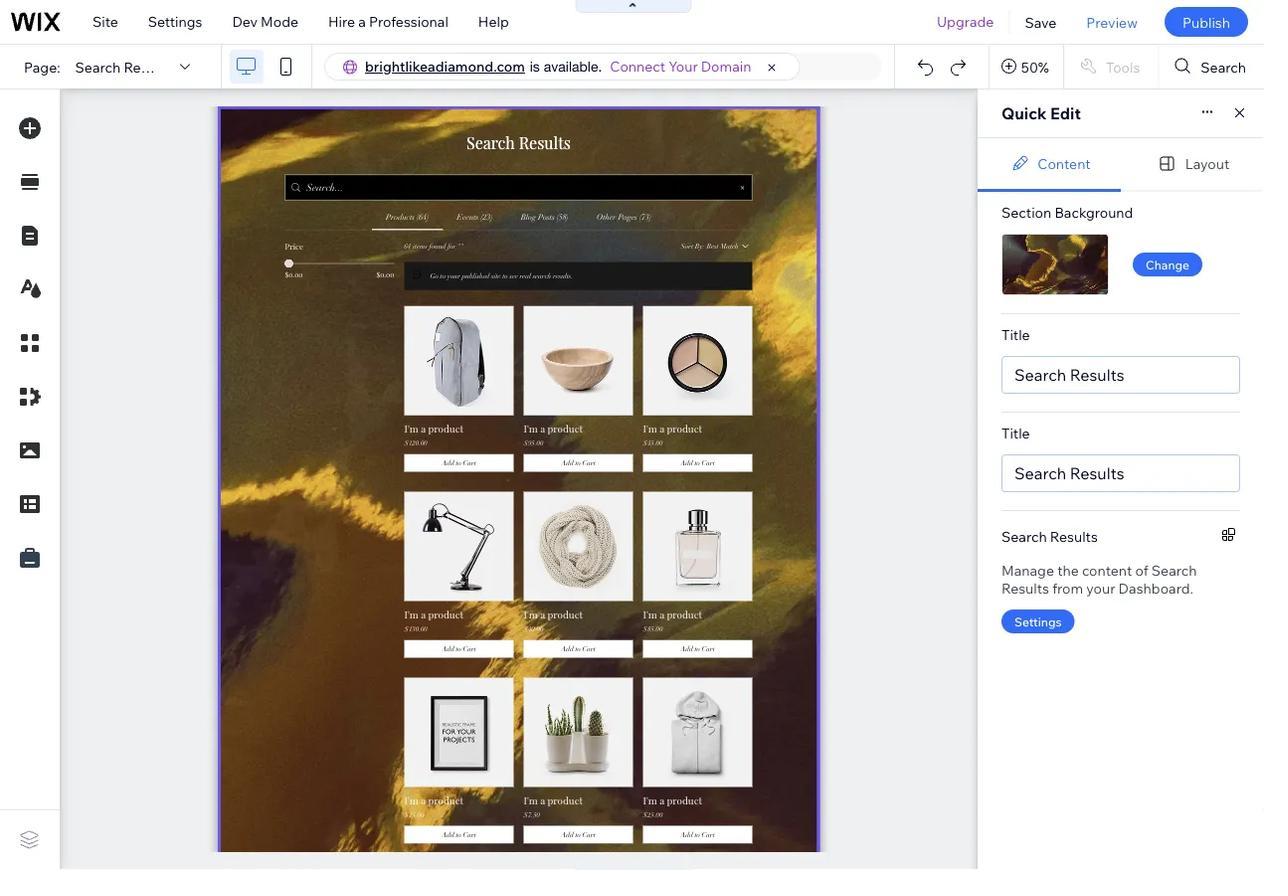 Task type: describe. For each thing, give the bounding box(es) containing it.
manage
[[1002, 562, 1055, 580]]

of
[[1136, 562, 1149, 580]]

dev
[[232, 13, 258, 30]]

1 vertical spatial site
[[1160, 482, 1185, 499]]

wix site search
[[1132, 482, 1234, 499]]

content
[[1083, 562, 1133, 580]]

hire a professional
[[328, 13, 449, 30]]

your
[[1087, 580, 1116, 598]]

edit
[[1051, 103, 1082, 123]]

publish
[[1183, 13, 1231, 31]]

1 title from the top
[[1002, 326, 1031, 344]]

brightlikeadiamond.com
[[365, 58, 525, 75]]

is available. connect your domain
[[530, 58, 752, 75]]

help
[[478, 13, 509, 30]]

content
[[1038, 155, 1091, 172]]

a
[[359, 13, 366, 30]]

section background
[[1002, 204, 1134, 221]]

results inside manage the content of search results from your dashboard.
[[1002, 580, 1050, 598]]

section
[[1002, 204, 1052, 221]]

manage the content of search results from your dashboard.
[[1002, 562, 1198, 598]]

publish button
[[1165, 7, 1249, 37]]

change button
[[1133, 253, 1203, 277]]

dashboard.
[[1119, 580, 1194, 598]]

change
[[1146, 257, 1190, 272]]

search button
[[1160, 45, 1265, 89]]



Task type: vqa. For each thing, say whether or not it's contained in the screenshot.
bottom Warehousing
no



Task type: locate. For each thing, give the bounding box(es) containing it.
50% button
[[990, 45, 1064, 89]]

your
[[669, 58, 698, 75]]

is
[[530, 58, 540, 75]]

tools
[[1106, 58, 1141, 75]]

tools button
[[1065, 45, 1159, 89]]

quick
[[1002, 103, 1047, 123]]

professional
[[369, 13, 449, 30]]

the
[[1058, 562, 1079, 580]]

save
[[1025, 13, 1057, 31]]

results
[[124, 58, 172, 75], [1070, 365, 1125, 385], [1070, 464, 1125, 484], [1051, 528, 1098, 545], [1002, 580, 1050, 598]]

search
[[75, 58, 121, 75], [1201, 58, 1247, 75], [1015, 365, 1067, 385], [1015, 464, 1067, 484], [1189, 482, 1234, 499], [1002, 528, 1047, 545], [1152, 562, 1198, 580]]

1 horizontal spatial site
[[1160, 482, 1185, 499]]

search inside button
[[1201, 58, 1247, 75]]

0 vertical spatial site
[[93, 13, 118, 30]]

available.
[[544, 58, 602, 75]]

0 vertical spatial settings
[[148, 13, 202, 30]]

0 horizontal spatial settings
[[148, 13, 202, 30]]

from
[[1053, 580, 1084, 598]]

settings button
[[1002, 610, 1075, 634]]

preview
[[1087, 13, 1138, 31]]

title
[[1002, 326, 1031, 344], [1002, 425, 1031, 442]]

upgrade
[[937, 13, 995, 30]]

quick edit
[[1002, 103, 1082, 123]]

settings
[[148, 13, 202, 30], [1015, 614, 1062, 629]]

mode
[[261, 13, 299, 30]]

layout
[[1186, 155, 1230, 172]]

connect
[[610, 58, 666, 75]]

wix
[[1132, 482, 1157, 499]]

1 vertical spatial settings
[[1015, 614, 1062, 629]]

0 vertical spatial title
[[1002, 326, 1031, 344]]

1 horizontal spatial settings
[[1015, 614, 1062, 629]]

settings down "from"
[[1015, 614, 1062, 629]]

search inside manage the content of search results from your dashboard.
[[1152, 562, 1198, 580]]

settings inside "settings" button
[[1015, 614, 1062, 629]]

hire
[[328, 13, 355, 30]]

2 title from the top
[[1002, 425, 1031, 442]]

save button
[[1010, 0, 1072, 44]]

50%
[[1022, 58, 1050, 75]]

1 vertical spatial title
[[1002, 425, 1031, 442]]

settings left dev
[[148, 13, 202, 30]]

background
[[1055, 204, 1134, 221]]

0 horizontal spatial site
[[93, 13, 118, 30]]

site
[[93, 13, 118, 30], [1160, 482, 1185, 499]]

search results
[[75, 58, 172, 75], [1015, 365, 1125, 385], [1015, 464, 1125, 484], [1002, 528, 1098, 545]]

dev mode
[[232, 13, 299, 30]]

domain
[[701, 58, 752, 75]]

preview button
[[1072, 0, 1153, 44]]



